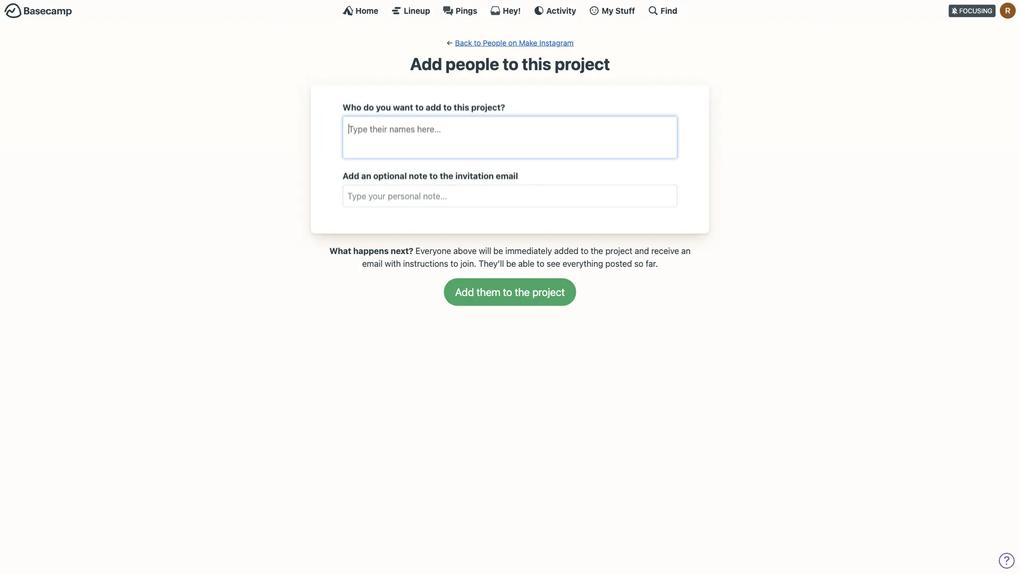 Task type: describe. For each thing, give the bounding box(es) containing it.
above
[[454, 246, 477, 256]]

my stuff
[[602, 6, 636, 15]]

what happens next?
[[330, 246, 414, 256]]

with
[[385, 258, 401, 268]]

home link
[[343, 5, 379, 16]]

0 horizontal spatial the
[[440, 171, 454, 181]]

Who do you want to add to this project? text field
[[348, 121, 673, 137]]

add for add people to this project
[[410, 54, 442, 74]]

0 vertical spatial this
[[522, 54, 552, 74]]

my stuff button
[[589, 5, 636, 16]]

project?
[[472, 102, 505, 112]]

1 vertical spatial be
[[507, 258, 516, 268]]

to right back
[[474, 38, 481, 47]]

everything
[[563, 258, 604, 268]]

← back to people on make instagram
[[447, 38, 574, 47]]

ruby image
[[1001, 3, 1016, 19]]

to down ← back to people on make instagram
[[503, 54, 519, 74]]

add
[[426, 102, 442, 112]]

the inside "everyone above will be immediately added to the project and receive an email with instructions to join.       they'll be able to see everything posted so far."
[[591, 246, 604, 256]]

immediately
[[506, 246, 552, 256]]

do
[[364, 102, 374, 112]]

to up everything
[[581, 246, 589, 256]]

find button
[[648, 5, 678, 16]]

able
[[519, 258, 535, 268]]

activity link
[[534, 5, 577, 16]]

←
[[447, 38, 453, 47]]

next?
[[391, 246, 414, 256]]

note…
[[423, 191, 447, 201]]

an inside "everyone above will be immediately added to the project and receive an email with instructions to join.       they'll be able to see everything posted so far."
[[682, 246, 691, 256]]

you
[[376, 102, 391, 112]]

pings
[[456, 6, 478, 15]]

instructions
[[403, 258, 449, 268]]

focusing button
[[949, 0, 1021, 21]]

happens
[[353, 246, 389, 256]]

type
[[348, 191, 367, 201]]

to left add
[[416, 102, 424, 112]]

added
[[555, 246, 579, 256]]

to right note
[[430, 171, 438, 181]]

what
[[330, 246, 351, 256]]

will
[[479, 246, 492, 256]]

receive
[[652, 246, 680, 256]]

activity
[[547, 6, 577, 15]]

note
[[409, 171, 428, 181]]

your
[[369, 191, 386, 201]]

to right add
[[444, 102, 452, 112]]

email inside "everyone above will be immediately added to the project and receive an email with instructions to join.       they'll be able to see everything posted so far."
[[362, 258, 383, 268]]

0 vertical spatial email
[[496, 171, 518, 181]]

lineup link
[[391, 5, 430, 16]]

my
[[602, 6, 614, 15]]

people
[[446, 54, 499, 74]]

to left 'see'
[[537, 258, 545, 268]]

add for add an optional note to the invitation email
[[343, 171, 359, 181]]



Task type: vqa. For each thing, say whether or not it's contained in the screenshot.
the topmost WAS
no



Task type: locate. For each thing, give the bounding box(es) containing it.
1 horizontal spatial add
[[410, 54, 442, 74]]

1 horizontal spatial an
[[682, 246, 691, 256]]

0 vertical spatial the
[[440, 171, 454, 181]]

1 vertical spatial this
[[454, 102, 470, 112]]

0 horizontal spatial add
[[343, 171, 359, 181]]

project inside "everyone above will be immediately added to the project and receive an email with instructions to join.       they'll be able to see everything posted so far."
[[606, 246, 633, 256]]

people
[[483, 38, 507, 47]]

personal
[[388, 191, 421, 201]]

be
[[494, 246, 504, 256], [507, 258, 516, 268]]

to left join.
[[451, 258, 459, 268]]

and
[[635, 246, 649, 256]]

optional
[[374, 171, 407, 181]]

see
[[547, 258, 561, 268]]

1 horizontal spatial this
[[522, 54, 552, 74]]

0 horizontal spatial this
[[454, 102, 470, 112]]

this down make
[[522, 54, 552, 74]]

so
[[635, 258, 644, 268]]

1 horizontal spatial email
[[496, 171, 518, 181]]

0 vertical spatial project
[[555, 54, 610, 74]]

main element
[[0, 0, 1021, 21]]

join.
[[461, 258, 477, 268]]

everyone
[[416, 246, 451, 256]]

this left project?
[[454, 102, 470, 112]]

instagram
[[540, 38, 574, 47]]

back
[[455, 38, 472, 47]]

hey! button
[[490, 5, 521, 16]]

email down what happens next? at the top of the page
[[362, 258, 383, 268]]

0 horizontal spatial an
[[361, 171, 372, 181]]

1 horizontal spatial the
[[591, 246, 604, 256]]

home
[[356, 6, 379, 15]]

1 vertical spatial email
[[362, 258, 383, 268]]

add an optional note to the invitation email
[[343, 171, 518, 181]]

the up the note…
[[440, 171, 454, 181]]

1 vertical spatial the
[[591, 246, 604, 256]]

email up type your personal note… "button"
[[496, 171, 518, 181]]

invitation
[[456, 171, 494, 181]]

on
[[509, 38, 517, 47]]

they'll
[[479, 258, 504, 268]]

lineup
[[404, 6, 430, 15]]

an right receive
[[682, 246, 691, 256]]

stuff
[[616, 6, 636, 15]]

the
[[440, 171, 454, 181], [591, 246, 604, 256]]

want
[[393, 102, 413, 112]]

an
[[361, 171, 372, 181], [682, 246, 691, 256]]

be right will
[[494, 246, 504, 256]]

project
[[555, 54, 610, 74], [606, 246, 633, 256]]

type your personal note…
[[348, 191, 447, 201]]

back to people on make instagram link
[[455, 38, 574, 47]]

the up everything
[[591, 246, 604, 256]]

to
[[474, 38, 481, 47], [503, 54, 519, 74], [416, 102, 424, 112], [444, 102, 452, 112], [430, 171, 438, 181], [581, 246, 589, 256], [451, 258, 459, 268], [537, 258, 545, 268]]

posted
[[606, 258, 633, 268]]

hey!
[[503, 6, 521, 15]]

find
[[661, 6, 678, 15]]

1 vertical spatial an
[[682, 246, 691, 256]]

add
[[410, 54, 442, 74], [343, 171, 359, 181]]

type your personal note… button
[[343, 185, 678, 207]]

None submit
[[444, 278, 576, 306]]

be left able at the top of page
[[507, 258, 516, 268]]

email
[[496, 171, 518, 181], [362, 258, 383, 268]]

focusing
[[960, 7, 993, 15]]

add up type
[[343, 171, 359, 181]]

0 vertical spatial be
[[494, 246, 504, 256]]

make
[[519, 38, 538, 47]]

pings button
[[443, 5, 478, 16]]

add people to this project
[[410, 54, 610, 74]]

1 vertical spatial add
[[343, 171, 359, 181]]

0 horizontal spatial email
[[362, 258, 383, 268]]

who do you want to add to this project?
[[343, 102, 505, 112]]

this
[[522, 54, 552, 74], [454, 102, 470, 112]]

add up who do you want to add to this project?
[[410, 54, 442, 74]]

0 vertical spatial an
[[361, 171, 372, 181]]

switch accounts image
[[4, 3, 72, 19]]

everyone above will be immediately added to the project and receive an email with instructions to join.       they'll be able to see everything posted so far.
[[362, 246, 691, 268]]

an up type
[[361, 171, 372, 181]]

0 horizontal spatial be
[[494, 246, 504, 256]]

0 vertical spatial add
[[410, 54, 442, 74]]

who
[[343, 102, 362, 112]]

1 horizontal spatial be
[[507, 258, 516, 268]]

far.
[[646, 258, 658, 268]]

project up posted
[[606, 246, 633, 256]]

project down instagram
[[555, 54, 610, 74]]

1 vertical spatial project
[[606, 246, 633, 256]]



